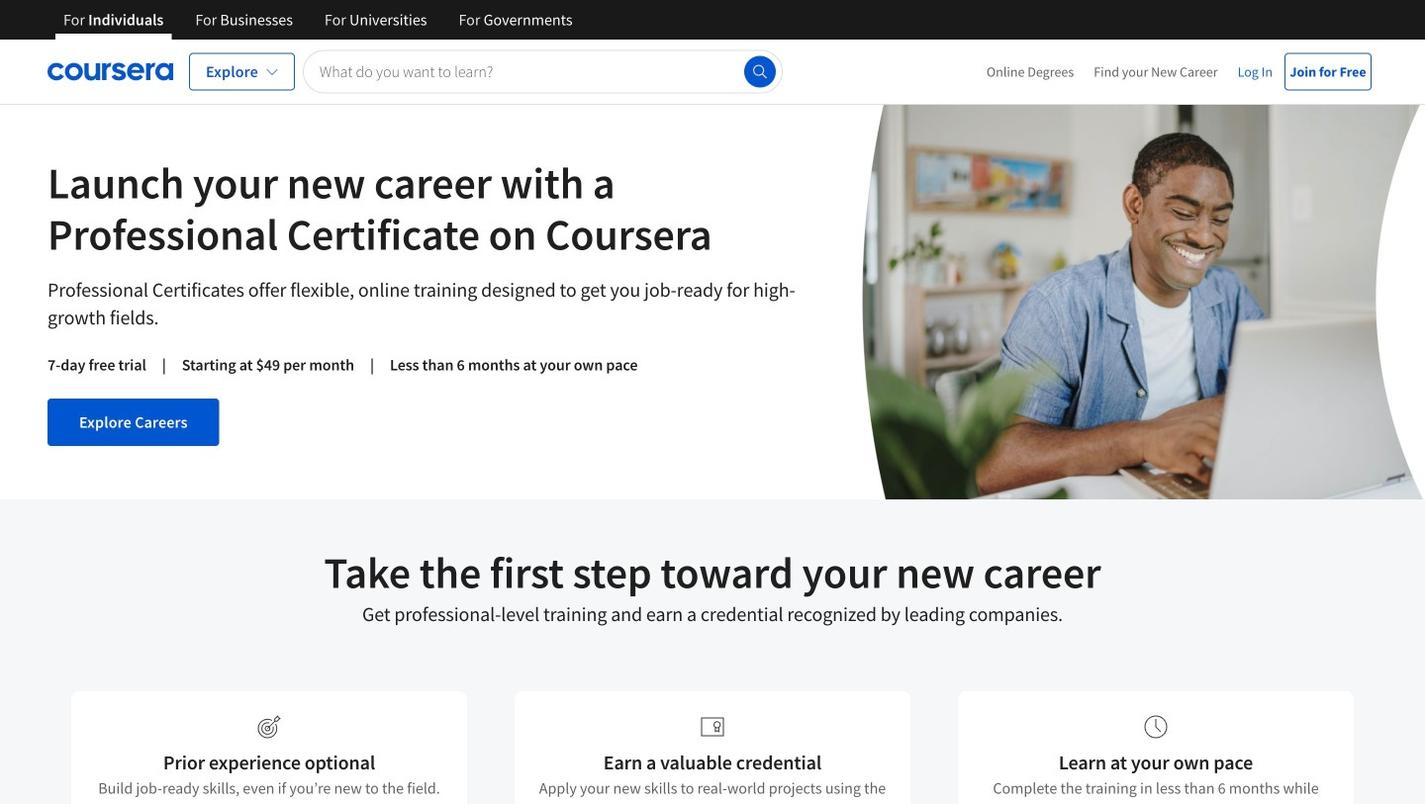 Task type: locate. For each thing, give the bounding box(es) containing it.
What do you want to learn? text field
[[303, 50, 783, 94]]

coursera image
[[48, 56, 173, 88]]

banner navigation
[[48, 0, 589, 40]]

None search field
[[303, 50, 783, 94]]



Task type: vqa. For each thing, say whether or not it's contained in the screenshot.
the top We
no



